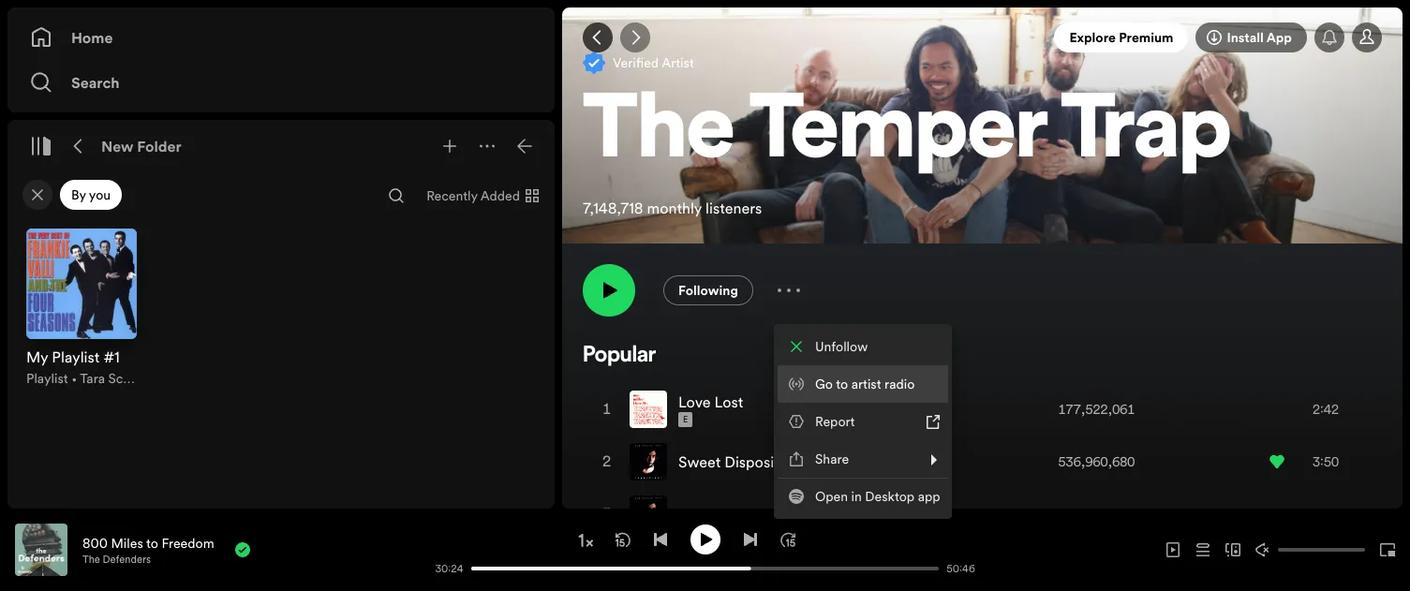 Task type: locate. For each thing, give the bounding box(es) containing it.
sweet
[[678, 452, 721, 473]]

love lost link up e
[[678, 392, 743, 413]]

added
[[481, 186, 520, 205]]

love lost e
[[678, 392, 743, 426]]

0 horizontal spatial to
[[146, 534, 158, 552]]

artist
[[662, 54, 694, 72]]

group
[[15, 217, 148, 399]]

1 vertical spatial lost
[[715, 504, 743, 525]]

unfollow
[[815, 337, 868, 356]]

none search field inside main element
[[381, 181, 411, 211]]

0 vertical spatial love lost link
[[678, 392, 743, 413]]

go to artist radio
[[815, 375, 915, 394]]

•
[[71, 369, 77, 388]]

report
[[815, 412, 855, 431]]

lost inside love lost e
[[715, 392, 743, 413]]

skip back 15 seconds image
[[615, 532, 630, 547]]

sweet disposition cell
[[630, 437, 808, 488]]

1 horizontal spatial the
[[583, 89, 735, 179]]

By you checkbox
[[60, 180, 122, 210]]

67,961,174
[[1066, 505, 1135, 524]]

None search field
[[381, 181, 411, 211]]

external link image
[[925, 414, 940, 429]]

1 lost from the top
[[715, 392, 743, 413]]

clear filters image
[[30, 187, 45, 202]]

the
[[583, 89, 735, 179], [82, 552, 100, 566]]

new folder button
[[97, 131, 185, 161]]

love inside love lost e
[[678, 392, 711, 413]]

install app link
[[1196, 22, 1307, 52]]

freedom
[[162, 534, 214, 552]]

to right go
[[836, 375, 848, 394]]

menu containing unfollow
[[774, 324, 952, 519]]

go to artist radio button
[[778, 365, 948, 403]]

0 vertical spatial lost
[[715, 392, 743, 413]]

miles
[[111, 534, 143, 552]]

0 vertical spatial love
[[678, 392, 711, 413]]

7,148,718 monthly listeners
[[583, 198, 762, 219]]

love lost link up play image
[[678, 504, 743, 525]]

lost up next image
[[715, 504, 743, 525]]

disposition
[[725, 452, 800, 473]]

love up e
[[678, 392, 711, 413]]

0 horizontal spatial the
[[82, 552, 100, 566]]

now playing: 800 miles to freedom by the defenders footer
[[15, 524, 426, 576]]

the left defenders
[[82, 552, 100, 566]]

popular
[[583, 345, 656, 368]]

1 horizontal spatial to
[[836, 375, 848, 394]]

play image
[[698, 532, 713, 547]]

new folder
[[101, 136, 182, 156]]

app
[[918, 487, 940, 506]]

new
[[101, 136, 134, 156]]

love lost link inside 'love lost' cell
[[678, 392, 743, 413]]

love lost link
[[678, 392, 743, 413], [678, 504, 743, 525]]

temper
[[749, 89, 1046, 179]]

2 love from the top
[[678, 504, 711, 525]]

love
[[678, 392, 711, 413], [678, 504, 711, 525]]

search
[[71, 72, 120, 93]]

share
[[815, 450, 849, 469]]

1 vertical spatial to
[[146, 534, 158, 552]]

defenders
[[103, 552, 151, 566]]

home
[[71, 27, 113, 48]]

1 love lost link from the top
[[678, 392, 743, 413]]

explore
[[1070, 28, 1116, 47]]

skip forward 15 seconds image
[[780, 532, 795, 547]]

recently added
[[426, 186, 520, 205]]

2 lost from the top
[[715, 504, 743, 525]]

536,960,680
[[1058, 453, 1135, 472]]

verified
[[613, 54, 659, 72]]

1 vertical spatial the
[[82, 552, 100, 566]]

premium
[[1119, 28, 1174, 47]]

3:32
[[1313, 505, 1339, 524]]

next image
[[743, 532, 758, 547]]

explore premium button
[[1055, 22, 1188, 52]]

0 vertical spatial to
[[836, 375, 848, 394]]

go
[[815, 375, 833, 394]]

to right miles
[[146, 534, 158, 552]]

connect to a device image
[[1226, 543, 1241, 558]]

install
[[1227, 28, 1264, 47]]

group containing playlist
[[15, 217, 148, 399]]

recently
[[426, 186, 478, 205]]

app
[[1267, 28, 1292, 47]]

lost right explicit element
[[715, 392, 743, 413]]

the down verified artist
[[583, 89, 735, 179]]

the inside 800 miles to freedom the defenders
[[82, 552, 100, 566]]

explicit element
[[678, 413, 693, 428]]

to inside button
[[836, 375, 848, 394]]

1 vertical spatial love lost link
[[678, 504, 743, 525]]

lost for love lost e
[[715, 392, 743, 413]]

player controls element
[[283, 524, 984, 576]]

folder
[[137, 136, 182, 156]]

1 love from the top
[[678, 392, 711, 413]]

love for love lost
[[678, 504, 711, 525]]

menu
[[774, 324, 952, 519]]

radio
[[885, 375, 915, 394]]

trap
[[1061, 89, 1232, 179]]

to
[[836, 375, 848, 394], [146, 534, 158, 552]]

go back image
[[590, 30, 605, 45]]

lost
[[715, 392, 743, 413], [715, 504, 743, 525]]

love up play image
[[678, 504, 711, 525]]

1 vertical spatial love
[[678, 504, 711, 525]]

50:46
[[947, 562, 975, 576]]



Task type: describe. For each thing, give the bounding box(es) containing it.
3:50
[[1313, 453, 1339, 472]]

lost for love lost
[[715, 504, 743, 525]]

0 vertical spatial the
[[583, 89, 735, 179]]

800 miles to freedom the defenders
[[82, 534, 214, 566]]

group inside main element
[[15, 217, 148, 399]]

top bar and user menu element
[[562, 7, 1403, 67]]

e
[[683, 415, 688, 426]]

open in desktop app
[[815, 487, 940, 506]]

change speed image
[[576, 531, 595, 550]]

report link
[[778, 403, 948, 440]]

by you
[[71, 186, 111, 204]]

2 love lost link from the top
[[678, 504, 743, 525]]

search in your library image
[[389, 188, 404, 203]]

playlist •
[[26, 369, 80, 388]]

desktop
[[865, 487, 915, 506]]

install app
[[1227, 28, 1292, 47]]

the defenders link
[[82, 552, 151, 566]]

artist
[[851, 375, 881, 394]]

following button
[[664, 276, 753, 306]]

previous image
[[653, 532, 668, 547]]

home link
[[30, 19, 532, 56]]

monthly
[[647, 198, 702, 219]]

explore premium
[[1070, 28, 1174, 47]]

the temper trap
[[583, 89, 1232, 179]]

7,148,718
[[583, 198, 643, 219]]

30:24
[[435, 562, 464, 576]]

search link
[[30, 64, 532, 101]]

open
[[815, 487, 848, 506]]

Recently Added, Grid view field
[[411, 181, 551, 211]]

800 miles to freedom link
[[82, 534, 214, 552]]

open in desktop app button
[[778, 478, 948, 515]]

you
[[89, 186, 111, 204]]

3:50 cell
[[1270, 437, 1365, 488]]

in
[[851, 487, 862, 506]]

listeners
[[706, 198, 762, 219]]

love lost
[[678, 504, 743, 525]]

sweet disposition link
[[678, 452, 800, 473]]

800
[[82, 534, 108, 552]]

177,522,061
[[1058, 400, 1135, 419]]

to inside 800 miles to freedom the defenders
[[146, 534, 158, 552]]

what's new image
[[1322, 30, 1337, 45]]

following
[[678, 282, 738, 300]]

unfollow button
[[778, 328, 948, 365]]

share button
[[778, 440, 948, 478]]

2:42 cell
[[1270, 385, 1365, 435]]

main element
[[7, 7, 555, 509]]

by
[[71, 186, 86, 204]]

love for love lost e
[[678, 392, 711, 413]]

sweet disposition
[[678, 452, 800, 473]]

go forward image
[[628, 30, 643, 45]]

playlist
[[26, 369, 68, 388]]

verified artist
[[613, 54, 694, 72]]

love lost cell
[[630, 385, 751, 435]]

2:42
[[1313, 400, 1339, 419]]

volume off image
[[1256, 543, 1271, 558]]

now playing view image
[[44, 532, 59, 547]]



Task type: vqa. For each thing, say whether or not it's contained in the screenshot.
The Twitter Icon
no



